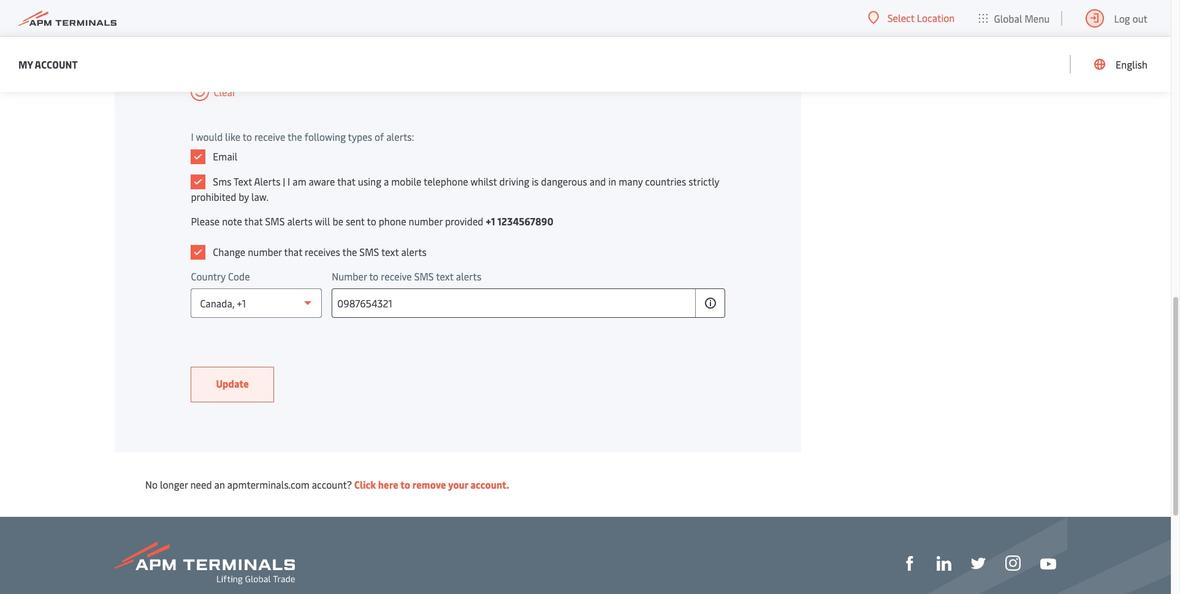 Task type: vqa. For each thing, say whether or not it's contained in the screenshot.
Global Menu button
yes



Task type: describe. For each thing, give the bounding box(es) containing it.
your
[[448, 478, 469, 492]]

mobile
[[391, 175, 422, 188]]

text
[[234, 175, 252, 188]]

following
[[305, 130, 346, 144]]

provided
[[445, 215, 484, 228]]

0 vertical spatial receive
[[254, 130, 285, 144]]

Please Select text field
[[191, 289, 322, 318]]

by
[[239, 190, 249, 204]]

be
[[333, 215, 344, 228]]

and
[[590, 175, 606, 188]]

2 vertical spatial alerts
[[456, 270, 482, 283]]

country
[[191, 270, 226, 283]]

my
[[18, 57, 33, 71]]

note
[[222, 215, 242, 228]]

longer
[[160, 478, 188, 492]]

select
[[888, 11, 915, 25]]

instagram image
[[1006, 557, 1021, 572]]

a
[[384, 175, 389, 188]]

alerts:
[[387, 130, 414, 144]]

update
[[216, 377, 249, 391]]

i would like to receive the following types of alerts:
[[191, 130, 414, 144]]

types
[[348, 130, 372, 144]]

sent
[[346, 215, 365, 228]]

click
[[354, 478, 376, 492]]

elizabeth
[[288, 24, 332, 36]]

receives
[[305, 245, 340, 259]]

that for receives
[[284, 245, 303, 259]]

telephone
[[424, 175, 468, 188]]

sms
[[213, 175, 232, 188]]

like
[[225, 130, 241, 144]]

code
[[228, 270, 250, 283]]

change number that receives the sms text alerts
[[213, 245, 427, 259]]

apm terminals mobile
[[500, 24, 600, 36]]

am
[[293, 175, 306, 188]]

no
[[145, 478, 158, 492]]

1 horizontal spatial sms
[[360, 245, 379, 259]]

menu
[[1025, 11, 1050, 25]]

twitter image
[[971, 557, 986, 572]]

click here to remove your account. link
[[354, 478, 509, 492]]

to right number
[[369, 270, 379, 283]]

Email checkbox
[[191, 150, 206, 164]]

you tube link
[[1041, 556, 1057, 571]]

email
[[213, 150, 238, 163]]

will
[[315, 215, 330, 228]]

no longer need an apmterminals.com account? click here to remove your account.
[[145, 478, 509, 492]]

prohibited
[[191, 190, 236, 204]]

select location
[[888, 11, 955, 25]]

country code
[[191, 270, 250, 283]]

global menu button
[[967, 0, 1063, 36]]

clear
[[214, 85, 236, 99]]

terminals for mobile
[[520, 24, 567, 36]]

number
[[332, 270, 367, 283]]

|
[[283, 175, 285, 188]]

strictly
[[689, 175, 720, 188]]

apm terminals port elizabeth
[[197, 24, 332, 36]]

to right sent
[[367, 215, 376, 228]]

facebook image
[[903, 557, 918, 572]]

update button
[[191, 367, 274, 403]]

i inside sms text alerts | i am aware that using a mobile telephone whilst driving is dangerous and in many countries strictly prohibited by law.
[[288, 175, 290, 188]]

in
[[609, 175, 617, 188]]

terminals for port
[[217, 24, 264, 36]]

to right here
[[400, 478, 410, 492]]

log out
[[1115, 11, 1148, 25]]

global
[[994, 11, 1023, 25]]

please note that sms alerts will be sent to phone number provided +1 1234567890
[[191, 215, 554, 228]]

dangerous
[[541, 175, 587, 188]]

fill 44 link
[[971, 556, 986, 572]]

youtube image
[[1041, 559, 1057, 570]]

1 vertical spatial alerts
[[401, 245, 427, 259]]

global menu
[[994, 11, 1050, 25]]



Task type: locate. For each thing, give the bounding box(es) containing it.
the
[[288, 130, 302, 144], [343, 245, 357, 259]]

aware
[[309, 175, 335, 188]]

2 horizontal spatial apm
[[500, 24, 519, 36]]

location
[[917, 11, 955, 25]]

terminals
[[217, 24, 264, 36], [389, 24, 435, 36], [520, 24, 567, 36]]

log
[[1115, 11, 1131, 25]]

receive right number
[[381, 270, 412, 283]]

english
[[1116, 58, 1148, 71]]

an
[[214, 478, 225, 492]]

apm
[[197, 24, 215, 36], [368, 24, 387, 36], [500, 24, 519, 36]]

0 horizontal spatial that
[[244, 215, 263, 228]]

clear button
[[191, 83, 236, 101]]

2 terminals from the left
[[389, 24, 435, 36]]

the left following
[[288, 130, 302, 144]]

english button
[[1095, 37, 1148, 92]]

shape link
[[903, 556, 918, 572]]

1 terminals from the left
[[217, 24, 264, 36]]

port
[[265, 24, 286, 36]]

2 horizontal spatial terminals
[[520, 24, 567, 36]]

3 apm from the left
[[500, 24, 519, 36]]

countries
[[645, 175, 687, 188]]

0 horizontal spatial terminals
[[217, 24, 264, 36]]

that inside sms text alerts | i am aware that using a mobile telephone whilst driving is dangerous and in many countries strictly prohibited by law.
[[337, 175, 356, 188]]

driving
[[500, 175, 530, 188]]

to
[[243, 130, 252, 144], [367, 215, 376, 228], [369, 270, 379, 283], [400, 478, 410, 492]]

sms text alerts | i am aware that using a mobile telephone whilst driving is dangerous and in many countries strictly prohibited by law.
[[191, 175, 720, 204]]

law.
[[251, 190, 269, 204]]

to right like
[[243, 130, 252, 144]]

0 horizontal spatial sms
[[265, 215, 285, 228]]

that
[[337, 175, 356, 188], [244, 215, 263, 228], [284, 245, 303, 259]]

apm terminals port elizabeth button
[[191, 18, 355, 41]]

0 vertical spatial text
[[381, 245, 399, 259]]

my account link
[[18, 57, 78, 72]]

would
[[196, 130, 223, 144]]

terminals left miami
[[389, 24, 435, 36]]

that left using
[[337, 175, 356, 188]]

2 horizontal spatial that
[[337, 175, 356, 188]]

1 horizontal spatial apm
[[368, 24, 387, 36]]

mobile
[[569, 24, 600, 36]]

0 horizontal spatial the
[[288, 130, 302, 144]]

phone
[[379, 215, 406, 228]]

terminals left "mobile"
[[520, 24, 567, 36]]

Change number that receives the SMS text alerts checkbox
[[191, 245, 206, 260]]

1 apm from the left
[[197, 24, 215, 36]]

0 horizontal spatial apm
[[197, 24, 215, 36]]

linkedin image
[[937, 557, 952, 572]]

alerts
[[254, 175, 281, 188]]

0 vertical spatial the
[[288, 130, 302, 144]]

account?
[[312, 478, 352, 492]]

here
[[378, 478, 399, 492]]

terminals inside "button"
[[389, 24, 435, 36]]

0 horizontal spatial receive
[[254, 130, 285, 144]]

alerts
[[287, 215, 313, 228], [401, 245, 427, 259], [456, 270, 482, 283]]

2 vertical spatial sms
[[414, 270, 434, 283]]

2 horizontal spatial sms
[[414, 270, 434, 283]]

0 horizontal spatial number
[[248, 245, 282, 259]]

i left would
[[191, 130, 194, 144]]

2 vertical spatial that
[[284, 245, 303, 259]]

1 horizontal spatial i
[[288, 175, 290, 188]]

2 horizontal spatial alerts
[[456, 270, 482, 283]]

text up number to receive sms text alerts
[[381, 245, 399, 259]]

0 vertical spatial i
[[191, 130, 194, 144]]

1 horizontal spatial text
[[436, 270, 454, 283]]

apm terminals miami
[[368, 24, 464, 36]]

Sms Text Alerts | I am aware that using a mobile telephone whilst driving is dangerous and in many countries strictly prohibited by law. checkbox
[[191, 175, 206, 190]]

1 vertical spatial receive
[[381, 270, 412, 283]]

alerts left will
[[287, 215, 313, 228]]

0 horizontal spatial i
[[191, 130, 194, 144]]

2 apm from the left
[[368, 24, 387, 36]]

select location button
[[868, 11, 955, 25]]

is
[[532, 175, 539, 188]]

text down provided
[[436, 270, 454, 283]]

log out link
[[1086, 0, 1148, 36]]

that right 'note'
[[244, 215, 263, 228]]

out
[[1133, 11, 1148, 25]]

Number to receive SMS text alerts number field
[[332, 289, 725, 318]]

apmterminals.com
[[227, 478, 310, 492]]

apm terminals mobile button
[[494, 18, 623, 41]]

miami
[[437, 24, 464, 36]]

apmt footer logo image
[[115, 542, 295, 585]]

number up code on the left top of page
[[248, 245, 282, 259]]

1 vertical spatial the
[[343, 245, 357, 259]]

1 horizontal spatial number
[[409, 215, 443, 228]]

apm for apm terminals miami
[[368, 24, 387, 36]]

many
[[619, 175, 643, 188]]

receive right like
[[254, 130, 285, 144]]

the up number
[[343, 245, 357, 259]]

alerts up number to receive sms text alerts
[[401, 245, 427, 259]]

that for sms
[[244, 215, 263, 228]]

1 vertical spatial sms
[[360, 245, 379, 259]]

apm for apm terminals mobile
[[500, 24, 519, 36]]

1 vertical spatial text
[[436, 270, 454, 283]]

3 terminals from the left
[[520, 24, 567, 36]]

1234567890
[[498, 215, 554, 228]]

please
[[191, 215, 220, 228]]

linkedin__x28_alt_x29__3_ link
[[937, 556, 952, 572]]

1 vertical spatial i
[[288, 175, 290, 188]]

sms for that
[[265, 215, 285, 228]]

alerts down provided
[[456, 270, 482, 283]]

1 horizontal spatial terminals
[[389, 24, 435, 36]]

0 vertical spatial that
[[337, 175, 356, 188]]

change
[[213, 245, 246, 259]]

0 horizontal spatial alerts
[[287, 215, 313, 228]]

using
[[358, 175, 382, 188]]

receive
[[254, 130, 285, 144], [381, 270, 412, 283]]

1 vertical spatial that
[[244, 215, 263, 228]]

text
[[381, 245, 399, 259], [436, 270, 454, 283]]

account
[[35, 57, 78, 71]]

terminals for miami
[[389, 24, 435, 36]]

1 horizontal spatial that
[[284, 245, 303, 259]]

my account
[[18, 57, 78, 71]]

0 vertical spatial alerts
[[287, 215, 313, 228]]

account.
[[471, 478, 509, 492]]

instagram link
[[1006, 555, 1021, 572]]

1 horizontal spatial receive
[[381, 270, 412, 283]]

sms for receive
[[414, 270, 434, 283]]

number
[[409, 215, 443, 228], [248, 245, 282, 259]]

0 vertical spatial number
[[409, 215, 443, 228]]

1 vertical spatial number
[[248, 245, 282, 259]]

whilst
[[471, 175, 497, 188]]

need
[[190, 478, 212, 492]]

that left receives
[[284, 245, 303, 259]]

0 vertical spatial sms
[[265, 215, 285, 228]]

0 horizontal spatial text
[[381, 245, 399, 259]]

1 horizontal spatial alerts
[[401, 245, 427, 259]]

terminals left the port
[[217, 24, 264, 36]]

i
[[191, 130, 194, 144], [288, 175, 290, 188]]

apm terminals miami button
[[363, 18, 487, 41]]

i right |
[[288, 175, 290, 188]]

1 horizontal spatial the
[[343, 245, 357, 259]]

apm for apm terminals port elizabeth
[[197, 24, 215, 36]]

remove
[[413, 478, 446, 492]]

number right phone
[[409, 215, 443, 228]]

+1
[[486, 215, 495, 228]]

of
[[375, 130, 384, 144]]

apm inside "button"
[[368, 24, 387, 36]]

number to receive sms text alerts
[[332, 270, 482, 283]]



